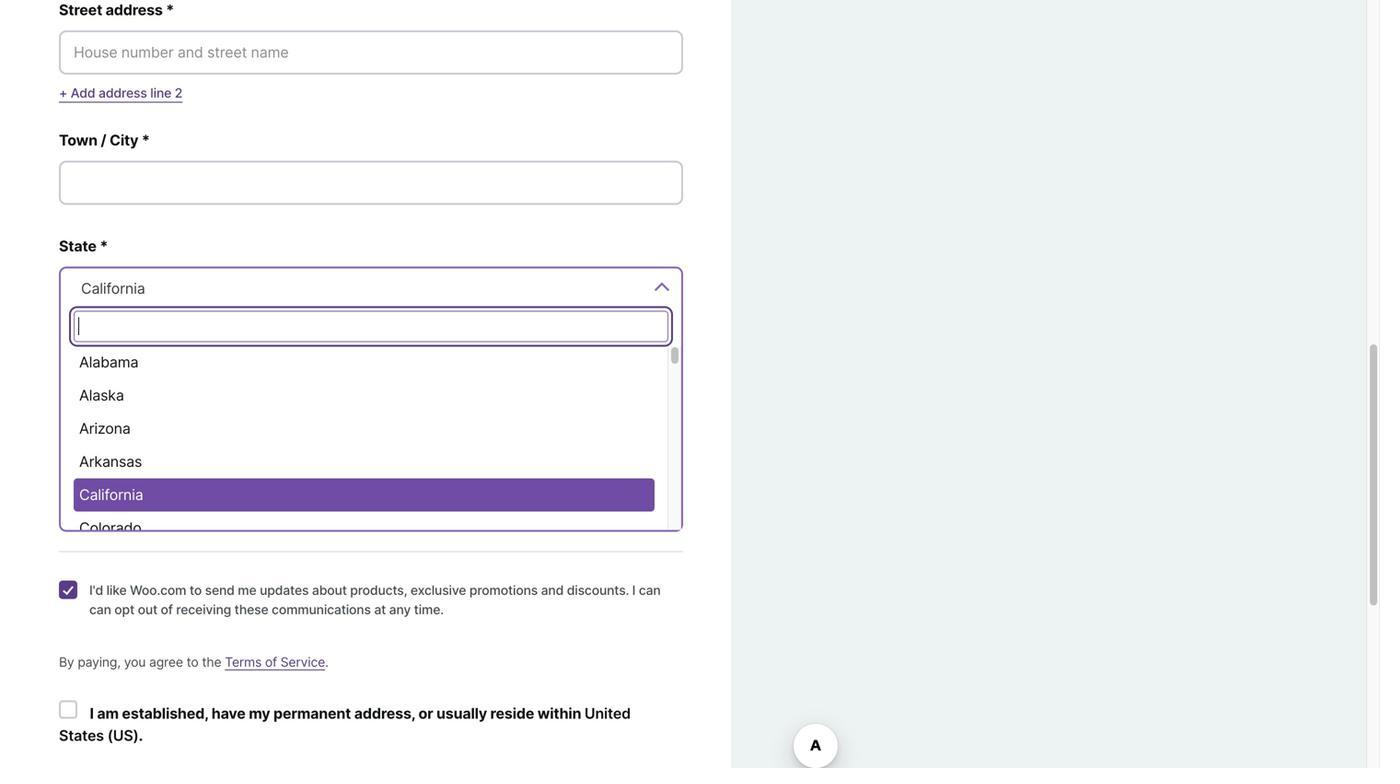 Task type: vqa. For each thing, say whether or not it's contained in the screenshot.
download to the right
no



Task type: describe. For each thing, give the bounding box(es) containing it.
* right city
[[142, 131, 150, 149]]

alabama option
[[74, 346, 655, 379]]

promotions
[[470, 583, 538, 598]]

paying,
[[78, 654, 121, 670]]

alaska
[[79, 386, 124, 404]]

California text field
[[74, 278, 669, 300]]

like
[[106, 583, 127, 598]]

or
[[419, 705, 433, 723]]

arizona option
[[74, 412, 655, 445]]

* up line
[[166, 1, 174, 19]]

exclusive
[[411, 583, 466, 598]]

(us)
[[107, 727, 139, 745]]

time.
[[414, 602, 444, 618]]

opt
[[114, 602, 135, 618]]

usually
[[437, 705, 487, 723]]

0 vertical spatial address
[[106, 1, 163, 19]]

california for california text box
[[81, 280, 145, 297]]

about
[[312, 583, 347, 598]]

you for paying,
[[124, 654, 146, 670]]

+ add address line 2
[[59, 85, 183, 101]]

line
[[150, 85, 172, 101]]

united
[[585, 705, 631, 723]]

out
[[138, 602, 158, 618]]

california for the california option
[[79, 486, 143, 504]]

terms of service link
[[225, 654, 325, 670]]

alabama
[[79, 353, 138, 371]]

arkansas
[[79, 453, 142, 471]]

terms
[[225, 654, 262, 670]]

add
[[71, 85, 95, 101]]

state
[[59, 237, 97, 255]]

send
[[205, 583, 235, 598]]

State field
[[59, 267, 683, 311]]

woo.com
[[130, 583, 186, 598]]

have
[[212, 705, 246, 723]]

by
[[59, 654, 74, 670]]

communications
[[272, 602, 371, 618]]

states
[[59, 727, 104, 745]]

+
[[59, 85, 67, 101]]

town / city *
[[59, 131, 150, 149]]

updates
[[260, 583, 309, 598]]

colorado option
[[74, 512, 655, 545]]

united states (us)
[[59, 705, 631, 745]]

alaska option
[[74, 379, 655, 412]]

state *
[[59, 237, 108, 255]]

city
[[110, 131, 138, 149]]

i inside i'd like woo.com to send me updates about products, exclusive promotions and discounts. i can can opt out of receiving these communications at any time.
[[632, 583, 636, 598]]

my
[[249, 705, 270, 723]]

zip code *
[[59, 328, 134, 346]]

* right code
[[126, 328, 134, 346]]



Task type: locate. For each thing, give the bounding box(es) containing it.
of right out
[[161, 602, 173, 618]]

1 vertical spatial can
[[89, 602, 111, 618]]

1 vertical spatial of
[[265, 654, 277, 670]]

you left agree
[[124, 654, 146, 670]]

None checkbox
[[59, 701, 77, 719]]

i left am
[[90, 705, 94, 723]]

0 vertical spatial california
[[81, 280, 145, 297]]

None text field
[[74, 311, 669, 342], [59, 358, 683, 402], [74, 311, 669, 342], [59, 358, 683, 402]]

street address *
[[59, 1, 174, 19]]

0 horizontal spatial of
[[161, 602, 173, 618]]

california inside option
[[79, 486, 143, 504]]

to inside i'd like woo.com to send me updates about products, exclusive promotions and discounts. i can can opt out of receiving these communications at any time.
[[190, 583, 202, 598]]

0 vertical spatial .
[[325, 654, 329, 670]]

1 vertical spatial .
[[139, 727, 143, 745]]

these
[[235, 602, 269, 618]]

permanent
[[274, 705, 351, 723]]

i am established, have my permanent address, or usually reside within
[[87, 705, 585, 723]]

0 vertical spatial i
[[632, 583, 636, 598]]

how do you use our products?
[[59, 434, 276, 452]]

list box containing alabama
[[61, 346, 682, 545]]

california option
[[74, 478, 655, 512]]

do
[[94, 434, 112, 452]]

of right terms
[[265, 654, 277, 670]]

street
[[59, 1, 102, 19]]

you
[[115, 434, 141, 452], [124, 654, 146, 670]]

i'd like woo.com to send me updates about products, exclusive promotions and discounts. i can can opt out of receiving these communications at any time.
[[89, 583, 661, 618]]

our
[[174, 434, 198, 452]]

0 vertical spatial you
[[115, 434, 141, 452]]

* right state
[[100, 237, 108, 255]]

you right do at left
[[115, 434, 141, 452]]

1 horizontal spatial i
[[632, 583, 636, 598]]

1 vertical spatial i
[[90, 705, 94, 723]]

how
[[59, 434, 91, 452]]

address,
[[354, 705, 415, 723]]

use
[[145, 434, 171, 452]]

within
[[538, 705, 582, 723]]

arizona
[[79, 420, 130, 437]]

and
[[541, 583, 564, 598]]

1 vertical spatial address
[[99, 85, 147, 101]]

House number and street name text field
[[59, 30, 683, 75]]

service
[[281, 654, 325, 670]]

0 vertical spatial of
[[161, 602, 173, 618]]

me
[[238, 583, 257, 598]]

to
[[190, 583, 202, 598], [187, 654, 199, 670]]

1 vertical spatial you
[[124, 654, 146, 670]]

arkansas option
[[74, 445, 655, 478]]

i'd
[[89, 583, 103, 598]]

to up receiving
[[190, 583, 202, 598]]

*
[[166, 1, 174, 19], [142, 131, 150, 149], [100, 237, 108, 255], [126, 328, 134, 346]]

I'd like Woo.com to send me updates about products, exclusive promotions and discounts. I can can opt out of receiving these communications at any time. checkbox
[[59, 581, 77, 599]]

by paying, you agree to the terms of service .
[[59, 654, 329, 670]]

2
[[175, 85, 183, 101]]

receiving
[[176, 602, 231, 618]]

0 horizontal spatial i
[[90, 705, 94, 723]]

i right discounts.
[[632, 583, 636, 598]]

code
[[85, 328, 123, 346]]

colorado
[[79, 519, 141, 537]]

address
[[106, 1, 163, 19], [99, 85, 147, 101]]

1 vertical spatial california
[[79, 486, 143, 504]]

am
[[97, 705, 119, 723]]

i
[[632, 583, 636, 598], [90, 705, 94, 723]]

0 vertical spatial can
[[639, 583, 661, 598]]

can
[[639, 583, 661, 598], [89, 602, 111, 618]]

can down i'd in the bottom of the page
[[89, 602, 111, 618]]

of inside i'd like woo.com to send me updates about products, exclusive promotions and discounts. i can can opt out of receiving these communications at any time.
[[161, 602, 173, 618]]

0 vertical spatial to
[[190, 583, 202, 598]]

1 horizontal spatial .
[[325, 654, 329, 670]]

products?
[[201, 434, 273, 452]]

you for do
[[115, 434, 141, 452]]

address right street
[[106, 1, 163, 19]]

address left line
[[99, 85, 147, 101]]

0 horizontal spatial .
[[139, 727, 143, 745]]

. up i am established, have my permanent address, or usually reside within
[[325, 654, 329, 670]]

california up code
[[81, 280, 145, 297]]

1 horizontal spatial of
[[265, 654, 277, 670]]

zip
[[59, 328, 82, 346]]

california down arkansas
[[79, 486, 143, 504]]

any
[[389, 602, 411, 618]]

1 horizontal spatial can
[[639, 583, 661, 598]]

. down established,
[[139, 727, 143, 745]]

established,
[[122, 705, 208, 723]]

/
[[101, 131, 106, 149]]

the
[[202, 654, 222, 670]]

town
[[59, 131, 98, 149]]

reside
[[490, 705, 534, 723]]

to left the
[[187, 654, 199, 670]]

can right discounts.
[[639, 583, 661, 598]]

discounts.
[[567, 583, 629, 598]]

of
[[161, 602, 173, 618], [265, 654, 277, 670]]

products,
[[350, 583, 407, 598]]

california
[[81, 280, 145, 297], [79, 486, 143, 504]]

+ add address line 2 button
[[59, 82, 183, 104]]

address inside button
[[99, 85, 147, 101]]

0 horizontal spatial can
[[89, 602, 111, 618]]

at
[[374, 602, 386, 618]]

list box
[[61, 346, 682, 545]]

.
[[325, 654, 329, 670], [139, 727, 143, 745]]

california inside text box
[[81, 280, 145, 297]]

None text field
[[59, 161, 683, 205]]

agree
[[149, 654, 183, 670]]

1 vertical spatial to
[[187, 654, 199, 670]]



